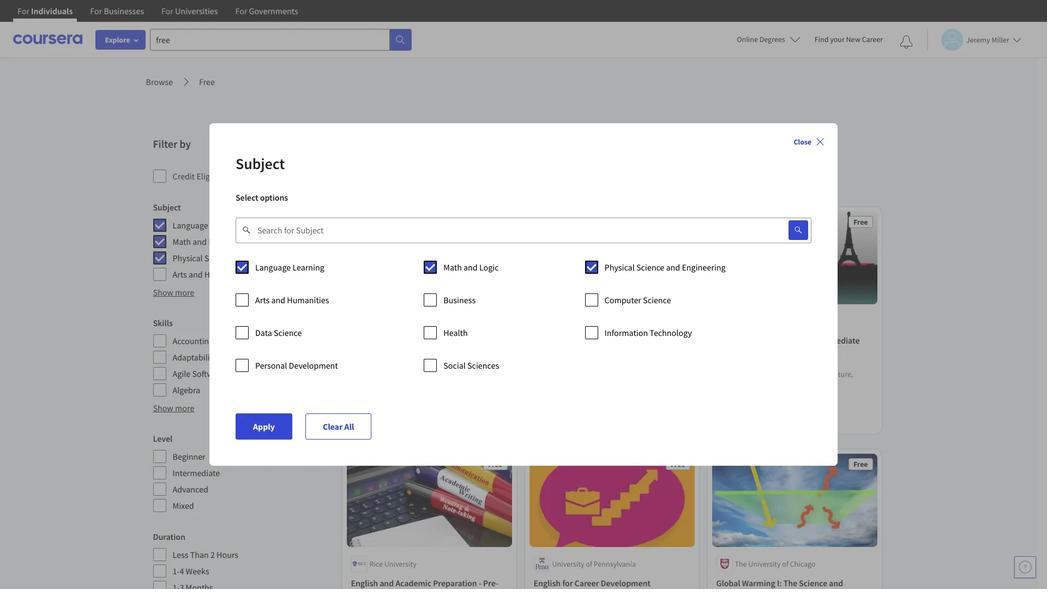 Task type: locate. For each thing, give the bounding box(es) containing it.
1 vertical spatial show more button
[[153, 402, 194, 415]]

1 vertical spatial language learning
[[255, 262, 325, 273]]

0 vertical spatial the
[[553, 317, 565, 327]]

science inside global warming i: the science and
[[800, 578, 828, 589]]

university up warming on the bottom of page
[[749, 559, 781, 569]]

communication, culture, writing down étudier en france: french intermediate course b1-b2 at the bottom
[[717, 370, 854, 390]]

2 english from the left
[[534, 578, 561, 589]]

subject inside dialog
[[236, 154, 285, 174]]

-
[[417, 416, 420, 425], [479, 578, 482, 589]]

0 horizontal spatial the
[[553, 317, 565, 327]]

arts inside select subject options element
[[255, 295, 270, 306]]

math inside subject group
[[173, 236, 191, 247]]

0 horizontal spatial physical science and engineering
[[173, 253, 294, 264]]

learning
[[210, 220, 242, 231], [293, 262, 325, 273]]

physical science and engineering
[[173, 253, 294, 264], [605, 262, 726, 273]]

engineering inside select subject options element
[[682, 262, 726, 273]]

english for english for career development
[[534, 578, 561, 589]]

beginner · course · 1 - 3 months
[[351, 416, 450, 425]]

data science
[[255, 327, 302, 338]]

communication,
[[408, 357, 461, 366], [774, 370, 827, 380]]

- left pre-
[[479, 578, 482, 589]]

the
[[553, 317, 565, 327], [735, 559, 747, 569], [784, 578, 798, 589]]

for left governments at the left top of page
[[235, 5, 247, 16]]

the up introduction
[[553, 317, 565, 327]]

university for english and academic preparation - pre-
[[385, 559, 417, 569]]

adaptability
[[173, 352, 217, 363]]

show down algebra
[[153, 403, 173, 414]]

1 vertical spatial intermediate
[[173, 468, 220, 479]]

1 vertical spatial arts
[[255, 295, 270, 306]]

intermediate right french
[[812, 335, 860, 346]]

more up accounting
[[175, 287, 194, 298]]

yonsei
[[370, 317, 390, 327]]

0 horizontal spatial language
[[173, 220, 208, 231]]

2 show from the top
[[153, 403, 173, 414]]

· left course
[[381, 416, 383, 425]]

banner navigation
[[9, 0, 307, 30]]

0 vertical spatial intermediate
[[812, 335, 860, 346]]

english and academic preparation - pre-
[[351, 578, 499, 589]]

communication, culture, writing down health
[[351, 357, 488, 377]]

0 horizontal spatial -
[[417, 416, 420, 425]]

show more up skills
[[153, 287, 194, 298]]

1-4 weeks
[[173, 566, 209, 577]]

arts and humanities
[[173, 269, 247, 280], [255, 295, 329, 306]]

language learning inside subject group
[[173, 220, 242, 231]]

beginner inside level group
[[173, 451, 206, 462]]

0 vertical spatial communication,
[[408, 357, 461, 366]]

1 vertical spatial more
[[175, 403, 194, 414]]

1 show more button from the top
[[153, 286, 194, 299]]

career right the new
[[863, 34, 884, 44]]

1 vertical spatial -
[[479, 578, 482, 589]]

0 horizontal spatial beginner
[[173, 451, 206, 462]]

language learning inside select subject options element
[[255, 262, 325, 273]]

0 horizontal spatial development
[[227, 368, 276, 379]]

1 horizontal spatial development
[[289, 360, 338, 371]]

étudier en france: french intermediate course b1-b2
[[717, 335, 860, 359]]

of left sydney
[[600, 317, 606, 327]]

for
[[563, 578, 573, 589]]

clear all button
[[306, 414, 372, 440]]

culture, down the étudier en france: french intermediate course b1-b2 link
[[828, 370, 854, 380]]

science
[[205, 253, 233, 264], [637, 262, 665, 273], [643, 295, 672, 306], [274, 327, 302, 338], [800, 578, 828, 589]]

for left universities
[[162, 5, 173, 16]]

0 horizontal spatial arts
[[173, 269, 187, 280]]

months
[[427, 416, 450, 425]]

subject down credit
[[153, 202, 181, 213]]

communication, culture, writing
[[351, 357, 488, 377], [717, 370, 854, 390]]

2 for from the left
[[90, 5, 102, 16]]

None search field
[[150, 29, 412, 50]]

0 vertical spatial show more button
[[153, 286, 194, 299]]

show more
[[153, 287, 194, 298], [153, 403, 194, 414]]

the right i:
[[784, 578, 798, 589]]

1 vertical spatial show
[[153, 403, 173, 414]]

humanities inside select subject options element
[[287, 295, 329, 306]]

math
[[173, 236, 191, 247], [444, 262, 462, 273]]

2 show more from the top
[[153, 403, 194, 414]]

rice
[[370, 559, 383, 569]]

development down pennsylvania
[[601, 578, 651, 589]]

math and logic inside select subject options element
[[444, 262, 499, 273]]

language
[[173, 220, 208, 231], [255, 262, 291, 273]]

0 vertical spatial language learning
[[173, 220, 242, 231]]

0 horizontal spatial ·
[[381, 416, 383, 425]]

1 vertical spatial writing
[[717, 381, 740, 390]]

0 vertical spatial math and logic
[[173, 236, 228, 247]]

writing up 4.9
[[351, 368, 374, 377]]

show more button down algebra
[[153, 402, 194, 415]]

culture, down health
[[463, 357, 488, 366]]

duration
[[153, 532, 185, 542]]

1 vertical spatial logic
[[480, 262, 499, 273]]

filter by
[[153, 137, 191, 151]]

sciences
[[468, 360, 499, 371]]

physical inside subject group
[[173, 253, 203, 264]]

logic
[[209, 236, 228, 247], [480, 262, 499, 273]]

career
[[863, 34, 884, 44], [575, 578, 599, 589]]

communication, down health
[[408, 357, 461, 366]]

1 more from the top
[[175, 287, 194, 298]]

language inside subject group
[[173, 220, 208, 231]]

governments
[[249, 5, 298, 16]]

1 show from the top
[[153, 287, 173, 298]]

of for introduction to calculus
[[600, 317, 606, 327]]

individuals
[[31, 5, 73, 16]]

for for universities
[[162, 5, 173, 16]]

university up the academic
[[385, 559, 417, 569]]

4 for from the left
[[235, 5, 247, 16]]

1 vertical spatial communication,
[[774, 370, 827, 380]]

university up introduction to calculus
[[566, 317, 598, 327]]

1 horizontal spatial communication, culture, writing
[[717, 370, 854, 390]]

beginner up advanced on the bottom of the page
[[173, 451, 206, 462]]

0 vertical spatial beginner
[[351, 416, 380, 425]]

help center image
[[1019, 561, 1033, 574]]

new
[[847, 34, 861, 44]]

show more button up skills
[[153, 286, 194, 299]]

0 vertical spatial more
[[175, 287, 194, 298]]

0 horizontal spatial language learning
[[173, 220, 242, 231]]

0 horizontal spatial arts and humanities
[[173, 269, 247, 280]]

1 vertical spatial culture,
[[828, 370, 854, 380]]

arts
[[173, 269, 187, 280], [255, 295, 270, 306]]

businesses
[[104, 5, 144, 16]]

0 horizontal spatial physical
[[173, 253, 203, 264]]

subject up select options
[[236, 154, 285, 174]]

1 show more from the top
[[153, 287, 194, 298]]

more
[[175, 287, 194, 298], [175, 403, 194, 414]]

1 horizontal spatial humanities
[[287, 295, 329, 306]]

1 vertical spatial humanities
[[287, 295, 329, 306]]

1 horizontal spatial ·
[[409, 416, 411, 425]]

0 horizontal spatial communication,
[[408, 357, 461, 366]]

information technology
[[605, 327, 692, 338]]

0 horizontal spatial logic
[[209, 236, 228, 247]]

logic inside subject group
[[209, 236, 228, 247]]

1 vertical spatial show more
[[153, 403, 194, 414]]

subject group
[[153, 201, 332, 282]]

0 horizontal spatial writing
[[351, 368, 374, 377]]

1 english from the left
[[351, 578, 378, 589]]

to
[[582, 335, 590, 346]]

0 vertical spatial math
[[173, 236, 191, 247]]

1 horizontal spatial logic
[[480, 262, 499, 273]]

and
[[193, 236, 207, 247], [234, 253, 248, 264], [464, 262, 478, 273], [667, 262, 681, 273], [189, 269, 203, 280], [271, 295, 285, 306], [380, 578, 394, 589], [830, 578, 844, 589]]

technology
[[650, 327, 692, 338]]

math and logic inside subject group
[[173, 236, 228, 247]]

beginner
[[351, 416, 380, 425], [173, 451, 206, 462]]

computer science
[[605, 295, 672, 306]]

for for governments
[[235, 5, 247, 16]]

of for global warming i: the science and
[[783, 559, 789, 569]]

accounting
[[173, 336, 214, 347]]

language learning
[[173, 220, 242, 231], [255, 262, 325, 273]]

1 horizontal spatial communication,
[[774, 370, 827, 380]]

0 vertical spatial arts and humanities
[[173, 269, 247, 280]]

english inside english and academic preparation - pre-
[[351, 578, 378, 589]]

1 horizontal spatial physical
[[605, 262, 635, 273]]

1 horizontal spatial subject
[[236, 154, 285, 174]]

0 vertical spatial logic
[[209, 236, 228, 247]]

math and logic
[[173, 236, 228, 247], [444, 262, 499, 273]]

the up global
[[735, 559, 747, 569]]

1 vertical spatial beginner
[[173, 451, 206, 462]]

- right the 1
[[417, 416, 420, 425]]

1 horizontal spatial -
[[479, 578, 482, 589]]

1 horizontal spatial physical science and engineering
[[605, 262, 726, 273]]

1 horizontal spatial engineering
[[682, 262, 726, 273]]

development
[[289, 360, 338, 371], [227, 368, 276, 379], [601, 578, 651, 589]]

1 horizontal spatial the
[[735, 559, 747, 569]]

0 vertical spatial writing
[[351, 368, 374, 377]]

beginner down 4.9
[[351, 416, 380, 425]]

- inside english and academic preparation - pre-
[[479, 578, 482, 589]]

writing down the course
[[717, 381, 740, 390]]

1 horizontal spatial math and logic
[[444, 262, 499, 273]]

find
[[815, 34, 829, 44]]

development right personal
[[289, 360, 338, 371]]

0 horizontal spatial subject
[[153, 202, 181, 213]]

1 vertical spatial arts and humanities
[[255, 295, 329, 306]]

1 vertical spatial the
[[735, 559, 747, 569]]

arts up data
[[255, 295, 270, 306]]

0 horizontal spatial humanities
[[205, 269, 247, 280]]

search image
[[795, 226, 803, 235]]

show for arts and humanities
[[153, 287, 173, 298]]

more for arts and humanities
[[175, 287, 194, 298]]

0 vertical spatial show more
[[153, 287, 194, 298]]

for left individuals
[[17, 5, 29, 16]]

sydney
[[608, 317, 631, 327]]

of up english for career development
[[586, 559, 593, 569]]

france:
[[756, 335, 783, 346]]

0 horizontal spatial intermediate
[[173, 468, 220, 479]]

arts up skills
[[173, 269, 187, 280]]

data
[[255, 327, 272, 338]]

0 vertical spatial arts
[[173, 269, 187, 280]]

english down rice
[[351, 578, 378, 589]]

by
[[180, 137, 191, 151]]

2 horizontal spatial the
[[784, 578, 798, 589]]

0 horizontal spatial math
[[173, 236, 191, 247]]

of
[[600, 317, 606, 327], [586, 559, 593, 569], [783, 559, 789, 569]]

english left for on the right of the page
[[534, 578, 561, 589]]

development right software
[[227, 368, 276, 379]]

0 horizontal spatial career
[[575, 578, 599, 589]]

1 · from the left
[[381, 416, 383, 425]]

calculus
[[592, 335, 623, 346]]

1 horizontal spatial learning
[[293, 262, 325, 273]]

0 vertical spatial language
[[173, 220, 208, 231]]

rice university
[[370, 559, 417, 569]]

communication, down the étudier en france: french intermediate course b1-b2 link
[[774, 370, 827, 380]]

1 vertical spatial math and logic
[[444, 262, 499, 273]]

1 horizontal spatial career
[[863, 34, 884, 44]]

more for algebra
[[175, 403, 194, 414]]

1 horizontal spatial intermediate
[[812, 335, 860, 346]]

the for introduction
[[553, 317, 565, 327]]

less than 2 hours
[[173, 550, 239, 560]]

warming
[[743, 578, 776, 589]]

2 show more button from the top
[[153, 402, 194, 415]]

english
[[351, 578, 378, 589], [534, 578, 561, 589]]

2 vertical spatial the
[[784, 578, 798, 589]]

of left 'chicago'
[[783, 559, 789, 569]]

1 vertical spatial math
[[444, 262, 462, 273]]

0 vertical spatial learning
[[210, 220, 242, 231]]

show more down algebra
[[153, 403, 194, 414]]

3
[[421, 416, 425, 425]]

arts and humanities inside subject group
[[173, 269, 247, 280]]

0 vertical spatial subject
[[236, 154, 285, 174]]

subject
[[236, 154, 285, 174], [153, 202, 181, 213]]

2 · from the left
[[409, 416, 411, 425]]

show up skills
[[153, 287, 173, 298]]

0 vertical spatial humanities
[[205, 269, 247, 280]]

engineering
[[250, 253, 294, 264], [682, 262, 726, 273]]

1 for from the left
[[17, 5, 29, 16]]

0 horizontal spatial culture,
[[463, 357, 488, 366]]

english for english and academic preparation - pre-
[[351, 578, 378, 589]]

1 horizontal spatial language
[[255, 262, 291, 273]]

1 horizontal spatial arts
[[255, 295, 270, 306]]

0 horizontal spatial english
[[351, 578, 378, 589]]

0 horizontal spatial math and logic
[[173, 236, 228, 247]]

intermediate up advanced on the bottom of the page
[[173, 468, 220, 479]]

university for global warming i: the science and
[[749, 559, 781, 569]]

show
[[153, 287, 173, 298], [153, 403, 173, 414]]

1 horizontal spatial arts and humanities
[[255, 295, 329, 306]]

1 vertical spatial language
[[255, 262, 291, 273]]

0 vertical spatial show
[[153, 287, 173, 298]]

health
[[444, 327, 468, 338]]

1 horizontal spatial beginner
[[351, 416, 380, 425]]

4.9
[[362, 402, 372, 412]]

1 horizontal spatial language learning
[[255, 262, 325, 273]]

0 horizontal spatial engineering
[[250, 253, 294, 264]]

2 more from the top
[[175, 403, 194, 414]]

1 horizontal spatial culture,
[[828, 370, 854, 380]]

subject inside group
[[153, 202, 181, 213]]

1 horizontal spatial of
[[600, 317, 606, 327]]

· left the 1
[[409, 416, 411, 425]]

2 horizontal spatial of
[[783, 559, 789, 569]]

universities
[[175, 5, 218, 16]]

university
[[392, 317, 424, 327], [566, 317, 598, 327], [385, 559, 417, 569], [553, 559, 585, 569], [749, 559, 781, 569]]

science inside subject group
[[205, 253, 233, 264]]

course
[[385, 416, 407, 425]]

pennsylvania
[[594, 559, 636, 569]]

global warming i: the science and
[[717, 578, 844, 589]]

more down algebra
[[175, 403, 194, 414]]

career right for on the right of the page
[[575, 578, 599, 589]]

3 for from the left
[[162, 5, 173, 16]]

1 horizontal spatial math
[[444, 262, 462, 273]]

0 horizontal spatial learning
[[210, 220, 242, 231]]

1 vertical spatial learning
[[293, 262, 325, 273]]

for businesses
[[90, 5, 144, 16]]

1 vertical spatial subject
[[153, 202, 181, 213]]

b2
[[755, 348, 765, 359]]

intermediate inside level group
[[173, 468, 220, 479]]

for left businesses
[[90, 5, 102, 16]]

1 horizontal spatial english
[[534, 578, 561, 589]]

physical
[[173, 253, 203, 264], [605, 262, 635, 273]]

show notifications image
[[900, 35, 914, 49]]

2
[[211, 550, 215, 560]]



Task type: describe. For each thing, give the bounding box(es) containing it.
Search by keyword search field
[[258, 217, 763, 243]]

find your new career link
[[810, 33, 889, 46]]

intermediate inside étudier en france: french intermediate course b1-b2
[[812, 335, 860, 346]]

logic inside select subject options element
[[480, 262, 499, 273]]

apply
[[253, 421, 275, 432]]

1 horizontal spatial writing
[[717, 381, 740, 390]]

university right yonsei
[[392, 317, 424, 327]]

personal development
[[255, 360, 338, 371]]

filter
[[153, 137, 178, 151]]

physical science and engineering inside subject group
[[173, 253, 294, 264]]

show more for algebra
[[153, 403, 194, 414]]

0 vertical spatial -
[[417, 416, 420, 425]]

select options
[[236, 192, 288, 203]]

agile software development
[[173, 368, 276, 379]]

and inside global warming i: the science and
[[830, 578, 844, 589]]

clear
[[323, 421, 343, 432]]

learning inside select subject options element
[[293, 262, 325, 273]]

mixed
[[173, 500, 194, 511]]

university up for on the right of the page
[[553, 559, 585, 569]]

1 vertical spatial career
[[575, 578, 599, 589]]

eligible
[[197, 171, 224, 182]]

beginner for beginner · course · 1 - 3 months
[[351, 416, 380, 425]]

your
[[831, 34, 845, 44]]

étudier
[[717, 335, 744, 346]]

b1-
[[743, 348, 755, 359]]

étudier en france: french intermediate course b1-b2 link
[[717, 334, 873, 360]]

clear all
[[323, 421, 354, 432]]

hours
[[217, 550, 239, 560]]

agile
[[173, 368, 191, 379]]

select
[[236, 192, 259, 203]]

en
[[746, 335, 755, 346]]

computer
[[605, 295, 642, 306]]

coursera image
[[13, 31, 82, 48]]

find your new career
[[815, 34, 884, 44]]

beginner for beginner
[[173, 451, 206, 462]]

arts and humanities inside select subject options element
[[255, 295, 329, 306]]

the university of chicago
[[735, 559, 816, 569]]

humanities inside subject group
[[205, 269, 247, 280]]

1
[[412, 416, 416, 425]]

subject dialog
[[210, 123, 838, 466]]

i:
[[778, 578, 782, 589]]

english for career development
[[534, 578, 651, 589]]

0 horizontal spatial communication, culture, writing
[[351, 357, 488, 377]]

personal
[[255, 360, 287, 371]]

level group
[[153, 432, 332, 513]]

less
[[173, 550, 189, 560]]

engineering inside subject group
[[250, 253, 294, 264]]

the for global
[[735, 559, 747, 569]]

show more for arts and humanities
[[153, 287, 194, 298]]

development inside skills group
[[227, 368, 276, 379]]

english for career development link
[[534, 577, 691, 589]]

apply button
[[236, 414, 292, 440]]

than
[[190, 550, 209, 560]]

0 vertical spatial culture,
[[463, 357, 488, 366]]

options
[[260, 192, 288, 203]]

duration group
[[153, 530, 332, 589]]

and inside english and academic preparation - pre-
[[380, 578, 394, 589]]

english and academic preparation - pre- link
[[351, 577, 508, 589]]

yonsei university
[[370, 317, 424, 327]]

the inside global warming i: the science and
[[784, 578, 798, 589]]

physical inside select subject options element
[[605, 262, 635, 273]]

social
[[444, 360, 466, 371]]

credit
[[173, 171, 195, 182]]

select subject options element
[[236, 257, 812, 387]]

arts inside subject group
[[173, 269, 187, 280]]

skills group
[[153, 317, 332, 397]]

for universities
[[162, 5, 218, 16]]

browse link
[[146, 75, 173, 88]]

preparation
[[433, 578, 477, 589]]

french
[[785, 335, 810, 346]]

physical science and engineering inside select subject options element
[[605, 262, 726, 273]]

business
[[444, 295, 476, 306]]

0 vertical spatial career
[[863, 34, 884, 44]]

math inside select subject options element
[[444, 262, 462, 273]]

language inside select subject options element
[[255, 262, 291, 273]]

0 horizontal spatial of
[[586, 559, 593, 569]]

all
[[345, 421, 354, 432]]

academic
[[396, 578, 432, 589]]

global
[[717, 578, 741, 589]]

algebra
[[173, 385, 200, 396]]

for for individuals
[[17, 5, 29, 16]]

for individuals
[[17, 5, 73, 16]]

show for algebra
[[153, 403, 173, 414]]

development inside select subject options element
[[289, 360, 338, 371]]

4
[[180, 566, 184, 577]]

2 horizontal spatial development
[[601, 578, 651, 589]]

software
[[192, 368, 225, 379]]

level
[[153, 433, 173, 444]]

close button
[[790, 132, 830, 152]]

credit eligible
[[173, 171, 224, 182]]

for governments
[[235, 5, 298, 16]]

show more button for arts and humanities
[[153, 286, 194, 299]]

university for introduction to calculus
[[566, 317, 598, 327]]

introduction to calculus
[[534, 335, 623, 346]]

show more button for algebra
[[153, 402, 194, 415]]

university of pennsylvania
[[553, 559, 636, 569]]

for for businesses
[[90, 5, 102, 16]]

weeks
[[186, 566, 209, 577]]

chicago
[[791, 559, 816, 569]]

close
[[794, 137, 812, 147]]

global warming i: the science and link
[[717, 577, 873, 589]]

course
[[717, 348, 741, 359]]

introduction
[[534, 335, 581, 346]]

information
[[605, 327, 648, 338]]

pre-
[[483, 578, 499, 589]]

browse
[[146, 76, 173, 87]]

1-
[[173, 566, 180, 577]]

introduction to calculus link
[[534, 334, 691, 347]]

advanced
[[173, 484, 208, 495]]

skills
[[153, 318, 173, 329]]

social sciences
[[444, 360, 499, 371]]

learning inside subject group
[[210, 220, 242, 231]]

the university of sydney
[[553, 317, 631, 327]]



Task type: vqa. For each thing, say whether or not it's contained in the screenshot.
Intermediate in Level group
yes



